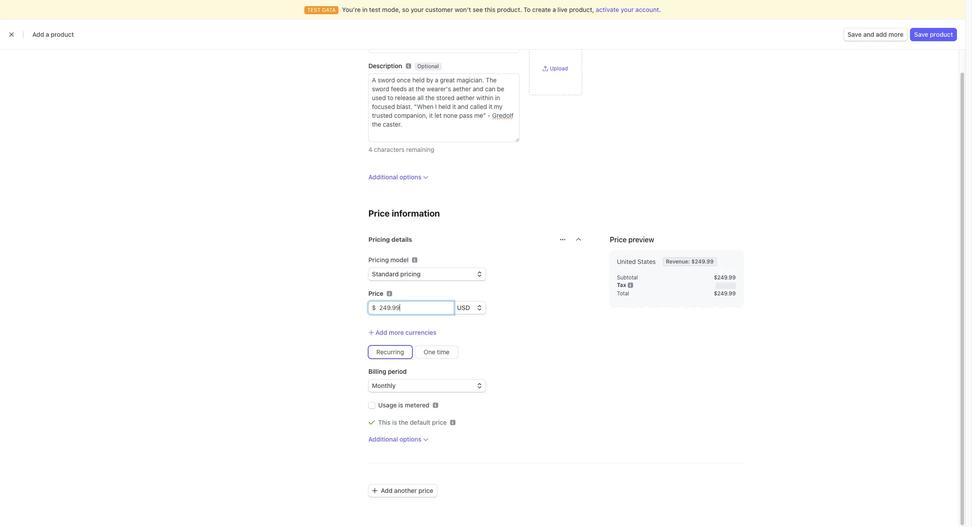 Task type: vqa. For each thing, say whether or not it's contained in the screenshot.
connect link
no



Task type: describe. For each thing, give the bounding box(es) containing it.
activate your account link
[[596, 6, 659, 13]]

price inside add another price button
[[419, 487, 433, 495]]

upload
[[550, 65, 568, 72]]

you're
[[342, 6, 361, 13]]

price information
[[369, 208, 440, 219]]

you're in test mode, so your customer won't see this product. to create a live product, activate your account .
[[342, 6, 661, 13]]

1 your from the left
[[411, 6, 424, 13]]

2 additional options button from the top
[[369, 435, 429, 444]]

billing period
[[369, 368, 407, 375]]

activate
[[596, 6, 619, 13]]

0 vertical spatial price
[[432, 419, 447, 426]]

states
[[638, 258, 656, 266]]

pricing for pricing model
[[369, 256, 389, 264]]

4 characters remaining
[[369, 146, 434, 153]]

product
[[369, 7, 393, 15]]

period
[[388, 368, 407, 375]]

one time
[[424, 348, 450, 356]]

remaining
[[406, 146, 434, 153]]

additional for 2nd additional options button from the bottom of the page
[[369, 173, 398, 181]]

in
[[362, 6, 368, 13]]

$249.99 for total
[[714, 290, 736, 297]]

$ button
[[369, 302, 376, 314]]

recurring
[[377, 348, 404, 356]]

the
[[399, 419, 408, 426]]

0 vertical spatial svg image
[[560, 237, 565, 242]]

save and add more
[[848, 31, 904, 38]]

usd
[[457, 304, 470, 312]]

add more currencies button
[[369, 328, 437, 337]]

0.00 text field
[[376, 302, 454, 314]]

save product
[[915, 31, 953, 38]]

1 vertical spatial a
[[46, 31, 49, 38]]

2 your from the left
[[621, 6, 634, 13]]

united states
[[617, 258, 656, 266]]

save product button
[[911, 28, 957, 41]]

add
[[876, 31, 887, 38]]

0 horizontal spatial info image
[[412, 258, 418, 263]]

create
[[533, 6, 551, 13]]

pricing details button
[[363, 230, 555, 247]]

is for usage
[[399, 402, 403, 409]]

products
[[126, 49, 179, 64]]

options for 2nd additional options button from the bottom of the page
[[400, 173, 422, 181]]

save for save product
[[915, 31, 929, 38]]

usage
[[378, 402, 397, 409]]

1 additional options from the top
[[369, 173, 422, 181]]

product.
[[497, 6, 522, 13]]

preview
[[629, 236, 655, 244]]

price for price preview
[[610, 236, 627, 244]]

save and add more button
[[844, 28, 907, 41]]

revenue: $249.99
[[666, 258, 714, 265]]

svg image inside add another price button
[[372, 489, 377, 494]]

this
[[378, 419, 391, 426]]

add another price
[[381, 487, 433, 495]]

live
[[558, 6, 568, 13]]

information
[[392, 208, 440, 219]]

mode,
[[382, 6, 401, 13]]

add more currencies
[[376, 329, 437, 336]]

billing
[[369, 368, 386, 375]]

pricing for pricing details
[[369, 236, 390, 243]]

test
[[369, 6, 381, 13]]



Task type: locate. For each thing, give the bounding box(es) containing it.
1 horizontal spatial is
[[399, 402, 403, 409]]

pricing model
[[369, 256, 409, 264]]

1 vertical spatial price
[[610, 236, 627, 244]]

so
[[402, 6, 409, 13]]

save for save and add more
[[848, 31, 862, 38]]

1 vertical spatial pricing
[[369, 256, 389, 264]]

0 vertical spatial additional options
[[369, 173, 422, 181]]

0 vertical spatial additional options button
[[369, 173, 429, 182]]

0 horizontal spatial save
[[848, 31, 862, 38]]

options
[[400, 173, 422, 181], [400, 436, 422, 443]]

1 vertical spatial options
[[400, 436, 422, 443]]

add inside add more currencies button
[[376, 329, 387, 336]]

0 horizontal spatial more
[[389, 329, 404, 336]]

price
[[369, 208, 390, 219], [610, 236, 627, 244], [369, 290, 384, 297]]

additional options button down the
[[369, 435, 429, 444]]

0 vertical spatial more
[[889, 31, 904, 38]]

save inside button
[[848, 31, 862, 38]]

usage is metered
[[378, 402, 430, 409]]

price for price information
[[369, 208, 390, 219]]

optional
[[417, 63, 439, 70]]

info image right model
[[412, 258, 418, 263]]

your right so
[[411, 6, 424, 13]]

time
[[437, 348, 450, 356]]

details inside button
[[392, 236, 412, 243]]

metered
[[405, 402, 430, 409]]

0 vertical spatial add
[[32, 31, 44, 38]]

customer
[[426, 6, 453, 13]]

0 horizontal spatial product
[[51, 31, 74, 38]]

2 additional options from the top
[[369, 436, 422, 443]]

1 horizontal spatial your
[[621, 6, 634, 13]]

0 horizontal spatial a
[[46, 31, 49, 38]]

upload button
[[543, 65, 568, 72]]

.
[[659, 6, 661, 13]]

1 horizontal spatial more
[[889, 31, 904, 38]]

4
[[369, 146, 372, 153]]

price up $
[[369, 290, 384, 297]]

1 vertical spatial additional options
[[369, 436, 422, 443]]

additional down this
[[369, 436, 398, 443]]

additional options down characters
[[369, 173, 422, 181]]

currencies
[[406, 329, 437, 336]]

2 additional from the top
[[369, 436, 398, 443]]

additional options
[[369, 173, 422, 181], [369, 436, 422, 443]]

to
[[524, 6, 531, 13]]

a
[[553, 6, 556, 13], [46, 31, 49, 38]]

save inside button
[[915, 31, 929, 38]]

save
[[848, 31, 862, 38], [915, 31, 929, 38]]

product details
[[369, 7, 415, 15]]

$249.99
[[692, 258, 714, 265], [714, 274, 736, 281], [714, 290, 736, 297]]

is
[[399, 402, 403, 409], [392, 419, 397, 426]]

price
[[432, 419, 447, 426], [419, 487, 433, 495]]

details for pricing details
[[392, 236, 412, 243]]

is for this
[[392, 419, 397, 426]]

this
[[485, 6, 496, 13]]

2 pricing from the top
[[369, 256, 389, 264]]

account
[[636, 6, 659, 13]]

price right the default
[[432, 419, 447, 426]]

price up 'pricing details'
[[369, 208, 390, 219]]

default
[[410, 419, 431, 426]]

pricing up pricing model on the left of page
[[369, 236, 390, 243]]

0 horizontal spatial your
[[411, 6, 424, 13]]

price right another
[[419, 487, 433, 495]]

this is the default price
[[378, 419, 447, 426]]

0 vertical spatial $249.99
[[692, 258, 714, 265]]

1 additional from the top
[[369, 173, 398, 181]]

price preview
[[610, 236, 655, 244]]

1 horizontal spatial svg image
[[560, 237, 565, 242]]

1 vertical spatial $249.99
[[714, 274, 736, 281]]

additional down characters
[[369, 173, 398, 181]]

product
[[51, 31, 74, 38], [930, 31, 953, 38]]

1 vertical spatial additional
[[369, 436, 398, 443]]

add for add a product
[[32, 31, 44, 38]]

price left preview
[[610, 236, 627, 244]]

0 horizontal spatial is
[[392, 419, 397, 426]]

0 vertical spatial options
[[400, 173, 422, 181]]

info image down "subtotal"
[[628, 283, 634, 288]]

1 vertical spatial additional options button
[[369, 435, 429, 444]]

details
[[394, 7, 415, 15], [392, 236, 412, 243]]

is left the
[[392, 419, 397, 426]]

subtotal
[[617, 274, 638, 281]]

1 horizontal spatial info image
[[628, 283, 634, 288]]

search…
[[379, 6, 402, 13]]

more
[[889, 31, 904, 38], [389, 329, 404, 336]]

another
[[394, 487, 417, 495]]

1 horizontal spatial a
[[553, 6, 556, 13]]

add for add another price
[[381, 487, 393, 495]]

is right usage
[[399, 402, 403, 409]]

2 vertical spatial $249.99
[[714, 290, 736, 297]]

1 vertical spatial info image
[[628, 283, 634, 288]]

options down 4 characters remaining
[[400, 173, 422, 181]]

your right "activate"
[[621, 6, 634, 13]]

1 vertical spatial details
[[392, 236, 412, 243]]

2 vertical spatial price
[[369, 290, 384, 297]]

additional for 1st additional options button from the bottom of the page
[[369, 436, 398, 443]]

1 vertical spatial add
[[376, 329, 387, 336]]

additional options down the
[[369, 436, 422, 443]]

1 product from the left
[[51, 31, 74, 38]]

1 pricing from the top
[[369, 236, 390, 243]]

0 vertical spatial pricing
[[369, 236, 390, 243]]

more inside button
[[889, 31, 904, 38]]

revenue:
[[666, 258, 690, 265]]

options down this is the default price
[[400, 436, 422, 443]]

pricing inside button
[[369, 236, 390, 243]]

info image
[[412, 258, 418, 263], [628, 283, 634, 288]]

additional
[[369, 173, 398, 181], [369, 436, 398, 443]]

add
[[32, 31, 44, 38], [376, 329, 387, 336], [381, 487, 393, 495]]

info element
[[412, 258, 418, 263]]

additional options button
[[369, 173, 429, 182], [369, 435, 429, 444]]

2 product from the left
[[930, 31, 953, 38]]

options for 1st additional options button from the bottom of the page
[[400, 436, 422, 443]]

0 vertical spatial details
[[394, 7, 415, 15]]

details right product
[[394, 7, 415, 15]]

see
[[473, 6, 483, 13]]

pricing left model
[[369, 256, 389, 264]]

1 vertical spatial is
[[392, 419, 397, 426]]

Search… search field
[[365, 4, 583, 15]]

add another price button
[[369, 485, 437, 497]]

1 options from the top
[[400, 173, 422, 181]]

1 horizontal spatial save
[[915, 31, 929, 38]]

1 additional options button from the top
[[369, 173, 429, 182]]

0 vertical spatial price
[[369, 208, 390, 219]]

tab list
[[126, 66, 822, 82]]

add a product
[[32, 31, 74, 38]]

details up model
[[392, 236, 412, 243]]

0 horizontal spatial svg image
[[372, 489, 377, 494]]

united
[[617, 258, 636, 266]]

1 save from the left
[[848, 31, 862, 38]]

1 vertical spatial more
[[389, 329, 404, 336]]

0 vertical spatial info image
[[412, 258, 418, 263]]

svg image
[[560, 237, 565, 242], [372, 489, 377, 494]]

usd button
[[454, 302, 486, 314]]

A sword once held by a great magician. The sword feeds at the wearer's aether and can be used to release all the stored aether within in focused blast. "When I held it and called it my trusted companion, it let none pass me" - Gredolf the caster. text field
[[369, 74, 519, 142]]

additional options button down 4 characters remaining
[[369, 173, 429, 182]]

$
[[372, 304, 376, 312]]

tax
[[617, 282, 626, 289]]

one
[[424, 348, 436, 356]]

and
[[864, 31, 875, 38]]

add inside add another price button
[[381, 487, 393, 495]]

won't
[[455, 6, 471, 13]]

product inside button
[[930, 31, 953, 38]]

1 vertical spatial svg image
[[372, 489, 377, 494]]

0 vertical spatial is
[[399, 402, 403, 409]]

product,
[[569, 6, 594, 13]]

model
[[391, 256, 409, 264]]

2 vertical spatial add
[[381, 487, 393, 495]]

characters
[[374, 146, 405, 153]]

$249.99 for subtotal
[[714, 274, 736, 281]]

0 vertical spatial a
[[553, 6, 556, 13]]

more up recurring
[[389, 329, 404, 336]]

more right add
[[889, 31, 904, 38]]

pricing
[[369, 236, 390, 243], [369, 256, 389, 264]]

description
[[369, 62, 402, 70]]

pricing details
[[369, 236, 412, 243]]

more inside button
[[389, 329, 404, 336]]

1 horizontal spatial product
[[930, 31, 953, 38]]

save right add
[[915, 31, 929, 38]]

0 vertical spatial additional
[[369, 173, 398, 181]]

2 options from the top
[[400, 436, 422, 443]]

save left the and
[[848, 31, 862, 38]]

details for product details
[[394, 7, 415, 15]]

2 save from the left
[[915, 31, 929, 38]]

total
[[617, 290, 629, 297]]

1 vertical spatial price
[[419, 487, 433, 495]]

add for add more currencies
[[376, 329, 387, 336]]

your
[[411, 6, 424, 13], [621, 6, 634, 13]]



